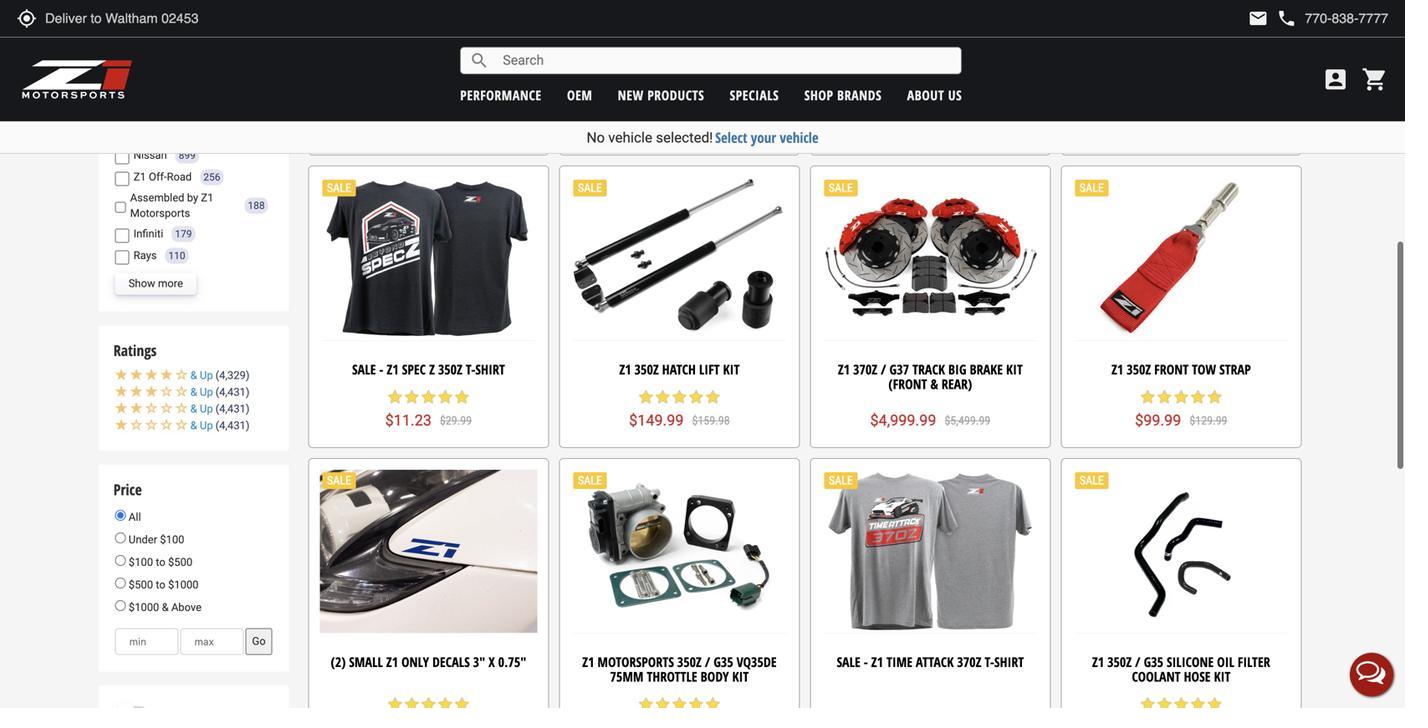 Task type: describe. For each thing, give the bounding box(es) containing it.
z1 left spec
[[387, 361, 399, 379]]

vq35de inside z1 350z / g35 vq35de clutch & flywheel kit
[[419, 53, 459, 71]]

star star star star star $11.23 $29.99
[[385, 389, 472, 429]]

vq35de inside z1 motorsports 350z / g35 vq35de 75mm throttle body kit
[[737, 653, 777, 671]]

time
[[887, 653, 913, 671]]

kit inside z1 370z / g37 track big brake kit (front & rear)
[[1006, 361, 1023, 379]]

shop
[[804, 86, 833, 104]]

g37
[[889, 361, 909, 379]]

$69.99
[[887, 119, 933, 137]]

infiniti
[[133, 228, 163, 240]]

go button
[[245, 628, 272, 655]]

$612.42
[[1131, 119, 1185, 137]]

your
[[751, 128, 776, 147]]

only
[[401, 653, 429, 671]]

z1 motorsports 350z / g35 vq35de 75mm throttle body kit
[[582, 653, 777, 686]]

shop brands link
[[804, 86, 882, 104]]

$1000 & above
[[126, 601, 202, 614]]

$99.99
[[1135, 412, 1181, 429]]

off-
[[149, 171, 167, 183]]

z1 for z1 350z front tow strap
[[1111, 361, 1123, 379]]

sale - z1 time attack 370z t-shirt
[[837, 653, 1024, 671]]

select
[[715, 128, 747, 147]]

/ for z1 370z / g37 track big brake kit (front & rear)
[[881, 361, 886, 379]]

t- for 370z
[[985, 653, 994, 671]]

350z for z1 350z hatch lift kit
[[634, 361, 659, 379]]

2 & up 4,431 from the top
[[190, 403, 246, 415]]

ball
[[1009, 53, 1034, 71]]

assembled
[[130, 191, 184, 204]]

sale for sale - z1 time attack 370z t-shirt
[[837, 653, 860, 671]]

z1 left the only
[[386, 653, 398, 671]]

z1 350z / g35 vq35de clutch & flywheel kit
[[345, 53, 512, 86]]

$4,999.99
[[870, 412, 936, 429]]

spacers
[[952, 53, 995, 71]]

3 4,431 from the top
[[219, 419, 246, 432]]

kit inside z1 motorsports 350z / g35 vq35de 75mm throttle body kit
[[732, 668, 749, 686]]

- for time
[[864, 653, 868, 671]]

motorsports inside z1 motorsports 350z / g35 vq35de 75mm throttle body kit
[[597, 653, 674, 671]]

z1 for z1 350z / g35 vq35de clutch & flywheel kit
[[345, 53, 357, 71]]

about us
[[907, 86, 962, 104]]

1 horizontal spatial $1000
[[168, 579, 199, 591]]

brands
[[837, 86, 882, 104]]

star $674.99 $708.99
[[378, 96, 479, 137]]

z1 motorsports logo image
[[21, 59, 133, 100]]

179
[[175, 228, 192, 240]]

& inside z1 370z / g37 track big brake kit (front & rear)
[[930, 375, 938, 393]]

star star star star $69.99 $72.99
[[887, 96, 974, 137]]

vehicle inside no vehicle selected! select your vehicle
[[608, 129, 652, 146]]

g35 for z1 350z / g35 vq35de clutch & flywheel kit
[[396, 53, 416, 71]]

under
[[129, 534, 157, 546]]

no
[[587, 129, 605, 146]]

my_location
[[17, 8, 37, 28]]

- for spec
[[379, 361, 383, 379]]

370z inside z1 370z / g37 track big brake kit (front & rear)
[[853, 361, 877, 379]]

$708.99
[[441, 121, 479, 135]]

$612.42 $680.47
[[1131, 119, 1232, 137]]

to for $500
[[156, 579, 165, 591]]

above
[[171, 601, 202, 614]]

g35 inside z1 motorsports 350z / g35 vq35de 75mm throttle body kit
[[714, 653, 733, 671]]

350z for z1 350z / g35 silicone oil filter coolant hose kit
[[1107, 653, 1132, 671]]

z1 350z front tow strap
[[1111, 361, 1251, 379]]

(front
[[889, 375, 927, 393]]

0 horizontal spatial $1000
[[129, 601, 159, 614]]

z1 for z1 hub centric wheel spacers & ball nose extended studs
[[827, 53, 839, 71]]

z1 350z hatch lift kit
[[619, 361, 740, 379]]

all
[[126, 511, 141, 523]]

z1 left time at right bottom
[[871, 653, 883, 671]]

small
[[349, 653, 383, 671]]

75mm
[[610, 668, 643, 686]]

0 horizontal spatial $100
[[129, 556, 153, 569]]

/ for z1 350z / g35 silicone oil filter coolant hose kit
[[1135, 653, 1140, 671]]

188
[[248, 200, 265, 211]]

brake
[[970, 361, 1003, 379]]

kit right lift
[[723, 361, 740, 379]]

assembled by z1 motorsports
[[130, 191, 214, 219]]

by
[[187, 191, 198, 204]]

max number field
[[180, 628, 244, 655]]

performance link
[[460, 86, 542, 104]]

mail link
[[1248, 8, 1268, 28]]

performance
[[460, 86, 542, 104]]

/ for z1 350z / g35 vq35de clutch & flywheel kit
[[388, 53, 393, 71]]

new products link
[[618, 86, 704, 104]]

$1,459.99
[[694, 121, 740, 135]]

350z for z1 350z front tow strap
[[1127, 361, 1151, 379]]

to for $100
[[156, 556, 165, 569]]

show
[[128, 277, 155, 290]]

$11.23
[[385, 412, 432, 429]]

coolant
[[1132, 668, 1180, 686]]

specials link
[[730, 86, 779, 104]]

$149.99
[[629, 412, 684, 429]]

price
[[113, 480, 142, 500]]

1 horizontal spatial $500
[[168, 556, 193, 569]]

$29.99
[[440, 414, 472, 428]]

flywheel
[[393, 68, 444, 86]]

0.75"
[[498, 653, 526, 671]]

& inside z1 350z / g35 vq35de clutch & flywheel kit
[[505, 53, 512, 71]]

filter
[[1238, 653, 1270, 671]]

show more button
[[115, 273, 196, 295]]

decals
[[432, 653, 470, 671]]

/ inside z1 motorsports 350z / g35 vq35de 75mm throttle body kit
[[705, 653, 710, 671]]

2 up from the top
[[200, 386, 213, 398]]

0 horizontal spatial $500
[[129, 579, 153, 591]]

256
[[203, 171, 220, 183]]

1 & up 4,431 from the top
[[190, 386, 246, 398]]

z1 370z / g37 track big brake kit (front & rear)
[[838, 361, 1023, 393]]



Task type: locate. For each thing, give the bounding box(es) containing it.
1 vertical spatial sale
[[837, 653, 860, 671]]

$500 up $500 to $1000
[[168, 556, 193, 569]]

350z inside z1 motorsports 350z / g35 vq35de 75mm throttle body kit
[[677, 653, 702, 671]]

None radio
[[115, 533, 126, 544], [115, 578, 126, 589], [115, 533, 126, 544], [115, 578, 126, 589]]

0 horizontal spatial -
[[379, 361, 383, 379]]

show more
[[128, 277, 183, 290]]

big
[[948, 361, 966, 379]]

ratings
[[113, 340, 157, 361]]

to down $100 to $500 on the bottom of page
[[156, 579, 165, 591]]

0 horizontal spatial sale
[[352, 361, 376, 379]]

z1 inside z1 motorsports 350z / g35 vq35de 75mm throttle body kit
[[582, 653, 594, 671]]

z1 for z1 products
[[201, 7, 214, 20]]

z1 inside z1 hub centric wheel spacers & ball nose extended studs
[[827, 53, 839, 71]]

$1,259.99
[[619, 119, 685, 137]]

tow
[[1192, 361, 1216, 379]]

under  $100
[[126, 534, 184, 546]]

$5,499.99
[[945, 414, 990, 428]]

body
[[701, 668, 729, 686]]

/ inside z1 350z / g35 silicone oil filter coolant hose kit
[[1135, 653, 1140, 671]]

370z
[[853, 361, 877, 379], [957, 653, 981, 671]]

z1 for z1 off-road
[[133, 171, 146, 183]]

strap
[[1219, 361, 1251, 379]]

$100 up $100 to $500 on the bottom of page
[[160, 534, 184, 546]]

z1 left off-
[[133, 171, 146, 183]]

None checkbox
[[115, 150, 129, 164], [115, 172, 129, 186], [115, 200, 126, 214], [115, 250, 129, 265], [115, 150, 129, 164], [115, 172, 129, 186], [115, 200, 126, 214], [115, 250, 129, 265]]

0 vertical spatial t-
[[466, 361, 475, 379]]

/ left 'g37'
[[881, 361, 886, 379]]

-
[[379, 361, 383, 379], [864, 653, 868, 671]]

kit left search at the left of the page
[[448, 68, 464, 86]]

to
[[156, 556, 165, 569], [156, 579, 165, 591]]

vehicle right your
[[780, 128, 818, 147]]

(2) small z1 only decals 3" x 0.75"
[[331, 653, 526, 671]]

z1 right by
[[201, 191, 214, 204]]

- left time at right bottom
[[864, 653, 868, 671]]

$72.99
[[942, 121, 974, 135]]

1 vertical spatial & up 4,431
[[190, 403, 246, 415]]

0 horizontal spatial vq35de
[[419, 53, 459, 71]]

z1 for z1 370z / g37 track big brake kit (front & rear)
[[838, 361, 850, 379]]

0 horizontal spatial shirt
[[475, 361, 505, 379]]

min number field
[[115, 628, 179, 655]]

vehicle right no
[[608, 129, 652, 146]]

z1 left flywheel
[[345, 53, 357, 71]]

motorsports inside assembled by z1 motorsports
[[130, 207, 190, 219]]

sale left spec
[[352, 361, 376, 379]]

/ up star $674.99 $708.99 in the top left of the page
[[388, 53, 393, 71]]

z1 left coolant
[[1092, 653, 1104, 671]]

/ right throttle
[[705, 653, 710, 671]]

kit right the body
[[732, 668, 749, 686]]

t- right attack
[[985, 653, 994, 671]]

vq35de right the body
[[737, 653, 777, 671]]

350z left hatch
[[634, 361, 659, 379]]

350z right 'z'
[[438, 361, 462, 379]]

1 horizontal spatial t-
[[985, 653, 994, 671]]

rear)
[[942, 375, 972, 393]]

new products
[[618, 86, 704, 104]]

/ left silicone
[[1135, 653, 1140, 671]]

hub
[[842, 53, 864, 71]]

kit right hose
[[1214, 668, 1230, 686]]

clutch
[[463, 53, 501, 71]]

about
[[907, 86, 944, 104]]

350z left coolant
[[1107, 653, 1132, 671]]

$500 to $1000
[[126, 579, 199, 591]]

go
[[252, 635, 266, 648]]

z1 350z / g35 silicone oil filter coolant hose kit
[[1092, 653, 1270, 686]]

2 vertical spatial & up 4,431
[[190, 419, 246, 432]]

more
[[158, 277, 183, 290]]

z1 for z1 350z / g35 silicone oil filter coolant hose kit
[[1092, 653, 1104, 671]]

1 horizontal spatial vehicle
[[780, 128, 818, 147]]

0 horizontal spatial g35
[[396, 53, 416, 71]]

0 vertical spatial -
[[379, 361, 383, 379]]

z1 inside z1 370z / g37 track big brake kit (front & rear)
[[838, 361, 850, 379]]

g35 for z1 350z / g35 silicone oil filter coolant hose kit
[[1144, 653, 1163, 671]]

t-
[[466, 361, 475, 379], [985, 653, 994, 671]]

350z for z1 350z / g35 vq35de clutch & flywheel kit
[[360, 53, 384, 71]]

1 vertical spatial $100
[[129, 556, 153, 569]]

(2)
[[331, 653, 346, 671]]

kit inside z1 350z / g35 silicone oil filter coolant hose kit
[[1214, 668, 1230, 686]]

z
[[429, 361, 435, 379]]

phone
[[1277, 8, 1297, 28]]

motorsports left the body
[[597, 653, 674, 671]]

& up 4,329
[[190, 369, 246, 382]]

350z right 75mm
[[677, 653, 702, 671]]

1 4,431 from the top
[[219, 386, 246, 398]]

vq35de left search at the left of the page
[[419, 53, 459, 71]]

z1 for z1 350z hatch lift kit
[[619, 361, 631, 379]]

motorsports
[[130, 207, 190, 219], [597, 653, 674, 671]]

shirt right attack
[[994, 653, 1024, 671]]

z1
[[201, 7, 214, 20], [345, 53, 357, 71], [827, 53, 839, 71], [133, 171, 146, 183], [201, 191, 214, 204], [387, 361, 399, 379], [619, 361, 631, 379], [838, 361, 850, 379], [1111, 361, 1123, 379], [386, 653, 398, 671], [582, 653, 594, 671], [871, 653, 883, 671], [1092, 653, 1104, 671]]

1 horizontal spatial 370z
[[957, 653, 981, 671]]

g35 right throttle
[[714, 653, 733, 671]]

4 up from the top
[[200, 419, 213, 432]]

/
[[388, 53, 393, 71], [881, 361, 886, 379], [705, 653, 710, 671], [1135, 653, 1140, 671]]

1 vertical spatial $500
[[129, 579, 153, 591]]

to up $500 to $1000
[[156, 556, 165, 569]]

0 horizontal spatial motorsports
[[130, 207, 190, 219]]

z1 hub centric wheel spacers & ball nose extended studs
[[827, 53, 1034, 86]]

1 horizontal spatial sale
[[837, 653, 860, 671]]

3"
[[473, 653, 485, 671]]

1 horizontal spatial -
[[864, 653, 868, 671]]

sale left time at right bottom
[[837, 653, 860, 671]]

2 horizontal spatial g35
[[1144, 653, 1163, 671]]

nose
[[871, 68, 899, 86]]

$1000
[[168, 579, 199, 591], [129, 601, 159, 614]]

search
[[469, 51, 489, 71]]

- left spec
[[379, 361, 383, 379]]

1 horizontal spatial $100
[[160, 534, 184, 546]]

$500 down $100 to $500 on the bottom of page
[[129, 579, 153, 591]]

brand
[[113, 76, 148, 97]]

specials
[[730, 86, 779, 104]]

account_box link
[[1318, 66, 1353, 93]]

3 & up 4,431 from the top
[[190, 419, 246, 432]]

star star star star star $1,259.99 $1,459.99
[[619, 96, 740, 137]]

0 vertical spatial vq35de
[[419, 53, 459, 71]]

kit right brake
[[1006, 361, 1023, 379]]

0 horizontal spatial 370z
[[853, 361, 877, 379]]

$129.99
[[1190, 414, 1227, 428]]

$159.98
[[692, 414, 730, 428]]

hose
[[1184, 668, 1211, 686]]

2 vertical spatial 4,431
[[219, 419, 246, 432]]

account_box
[[1322, 66, 1349, 93]]

mail
[[1248, 8, 1268, 28]]

kit inside z1 350z / g35 vq35de clutch & flywheel kit
[[448, 68, 464, 86]]

z1 left front on the bottom
[[1111, 361, 1123, 379]]

350z left front on the bottom
[[1127, 361, 1151, 379]]

shopping_cart
[[1362, 66, 1388, 93]]

g35 up star $674.99 $708.99 in the top left of the page
[[396, 53, 416, 71]]

1 vertical spatial motorsports
[[597, 653, 674, 671]]

star inside star $674.99 $708.99
[[454, 96, 470, 113]]

1 horizontal spatial vq35de
[[737, 653, 777, 671]]

$1000 up 'above'
[[168, 579, 199, 591]]

& inside z1 hub centric wheel spacers & ball nose extended studs
[[998, 53, 1006, 71]]

370z right attack
[[957, 653, 981, 671]]

350z left flywheel
[[360, 53, 384, 71]]

no vehicle selected! select your vehicle
[[587, 128, 818, 147]]

2 to from the top
[[156, 579, 165, 591]]

1 horizontal spatial g35
[[714, 653, 733, 671]]

0 vertical spatial $1000
[[168, 579, 199, 591]]

attack
[[916, 653, 954, 671]]

z1 for z1 motorsports 350z / g35 vq35de 75mm throttle body kit
[[582, 653, 594, 671]]

0 vertical spatial 370z
[[853, 361, 877, 379]]

z1 left 75mm
[[582, 653, 594, 671]]

g35 left silicone
[[1144, 653, 1163, 671]]

shirt for sale - z1 spec z 350z t-shirt
[[475, 361, 505, 379]]

$500
[[168, 556, 193, 569], [129, 579, 153, 591]]

select your vehicle link
[[715, 128, 818, 147]]

& up 4,431
[[190, 386, 246, 398], [190, 403, 246, 415], [190, 419, 246, 432]]

shirt
[[475, 361, 505, 379], [994, 653, 1024, 671]]

1 to from the top
[[156, 556, 165, 569]]

phone link
[[1277, 8, 1388, 28]]

throttle
[[647, 668, 697, 686]]

sale - z1 spec z 350z t-shirt
[[352, 361, 505, 379]]

0 vertical spatial & up 4,431
[[190, 386, 246, 398]]

mail phone
[[1248, 8, 1297, 28]]

z1 left hub at the right of the page
[[827, 53, 839, 71]]

g35
[[396, 53, 416, 71], [714, 653, 733, 671], [1144, 653, 1163, 671]]

0 vertical spatial 4,431
[[219, 386, 246, 398]]

about us link
[[907, 86, 962, 104]]

hatch
[[662, 361, 696, 379]]

None checkbox
[[115, 106, 129, 121], [115, 229, 129, 243], [115, 106, 129, 121], [115, 229, 129, 243]]

products
[[217, 7, 260, 20]]

0 vertical spatial shirt
[[475, 361, 505, 379]]

$674.99
[[378, 119, 433, 137]]

0 vertical spatial sale
[[352, 361, 376, 379]]

z1 inside z1 350z / g35 vq35de clutch & flywheel kit
[[345, 53, 357, 71]]

$680.47
[[1194, 121, 1232, 135]]

g35 inside z1 350z / g35 silicone oil filter coolant hose kit
[[1144, 653, 1163, 671]]

0 vertical spatial motorsports
[[130, 207, 190, 219]]

z1 inside z1 350z / g35 silicone oil filter coolant hose kit
[[1092, 653, 1104, 671]]

$4,999.99 $5,499.99
[[870, 412, 990, 429]]

$100 down under
[[129, 556, 153, 569]]

products
[[647, 86, 704, 104]]

wheel
[[914, 53, 948, 71]]

1 horizontal spatial motorsports
[[597, 653, 674, 671]]

1 vertical spatial vq35de
[[737, 653, 777, 671]]

$1000 down $500 to $1000
[[129, 601, 159, 614]]

1 vertical spatial 370z
[[957, 653, 981, 671]]

370z left 'g37'
[[853, 361, 877, 379]]

1 horizontal spatial shirt
[[994, 653, 1024, 671]]

$100 to $500
[[126, 556, 193, 569]]

z1 left 'g37'
[[838, 361, 850, 379]]

shirt right 'z'
[[475, 361, 505, 379]]

t- for 350z
[[466, 361, 475, 379]]

z1 off-road
[[133, 171, 192, 183]]

star star star star star $149.99 $159.98
[[629, 389, 730, 429]]

None radio
[[115, 510, 126, 521], [115, 555, 126, 566], [115, 601, 126, 612], [115, 510, 126, 521], [115, 555, 126, 566], [115, 601, 126, 612]]

0 horizontal spatial t-
[[466, 361, 475, 379]]

1 vertical spatial shirt
[[994, 653, 1024, 671]]

4,431
[[219, 386, 246, 398], [219, 403, 246, 415], [219, 419, 246, 432]]

1 vertical spatial -
[[864, 653, 868, 671]]

Search search field
[[489, 48, 961, 74]]

0 vertical spatial $500
[[168, 556, 193, 569]]

2 4,431 from the top
[[219, 403, 246, 415]]

shop brands
[[804, 86, 882, 104]]

1 vertical spatial $1000
[[129, 601, 159, 614]]

track
[[912, 361, 945, 379]]

t- right 'z'
[[466, 361, 475, 379]]

z1 left hatch
[[619, 361, 631, 379]]

1 vertical spatial t-
[[985, 653, 994, 671]]

selected!
[[656, 129, 713, 146]]

x
[[489, 653, 495, 671]]

shirt for sale - z1 time attack 370z t-shirt
[[994, 653, 1024, 671]]

1 vertical spatial to
[[156, 579, 165, 591]]

0 vertical spatial to
[[156, 556, 165, 569]]

3 up from the top
[[200, 403, 213, 415]]

star star star star star $99.99 $129.99
[[1135, 389, 1227, 429]]

z1 inside assembled by z1 motorsports
[[201, 191, 214, 204]]

/ inside z1 370z / g37 track big brake kit (front & rear)
[[881, 361, 886, 379]]

z1 products
[[201, 7, 260, 20]]

kit
[[448, 68, 464, 86], [723, 361, 740, 379], [1006, 361, 1023, 379], [732, 668, 749, 686], [1214, 668, 1230, 686]]

sale for sale - z1 spec z 350z t-shirt
[[352, 361, 376, 379]]

1 up from the top
[[200, 369, 213, 382]]

g35 inside z1 350z / g35 vq35de clutch & flywheel kit
[[396, 53, 416, 71]]

350z inside z1 350z / g35 vq35de clutch & flywheel kit
[[360, 53, 384, 71]]

350z inside z1 350z / g35 silicone oil filter coolant hose kit
[[1107, 653, 1132, 671]]

z1 left 'products'
[[201, 7, 214, 20]]

0 vertical spatial $100
[[160, 534, 184, 546]]

0 horizontal spatial vehicle
[[608, 129, 652, 146]]

1 vertical spatial 4,431
[[219, 403, 246, 415]]

star
[[454, 96, 470, 113], [638, 96, 654, 113], [654, 96, 671, 113], [671, 96, 688, 113], [688, 96, 705, 113], [705, 96, 721, 113], [905, 96, 922, 113], [922, 96, 939, 113], [939, 96, 955, 113], [955, 96, 972, 113], [387, 389, 403, 406], [403, 389, 420, 406], [420, 389, 437, 406], [437, 389, 454, 406], [454, 389, 470, 406], [638, 389, 654, 406], [654, 389, 671, 406], [671, 389, 688, 406], [688, 389, 705, 406], [705, 389, 721, 406], [1139, 389, 1156, 406], [1156, 389, 1173, 406], [1173, 389, 1190, 406], [1190, 389, 1206, 406], [1206, 389, 1223, 406]]

motorsports down assembled
[[130, 207, 190, 219]]

/ inside z1 350z / g35 vq35de clutch & flywheel kit
[[388, 53, 393, 71]]



Task type: vqa. For each thing, say whether or not it's contained in the screenshot.
Sheet
no



